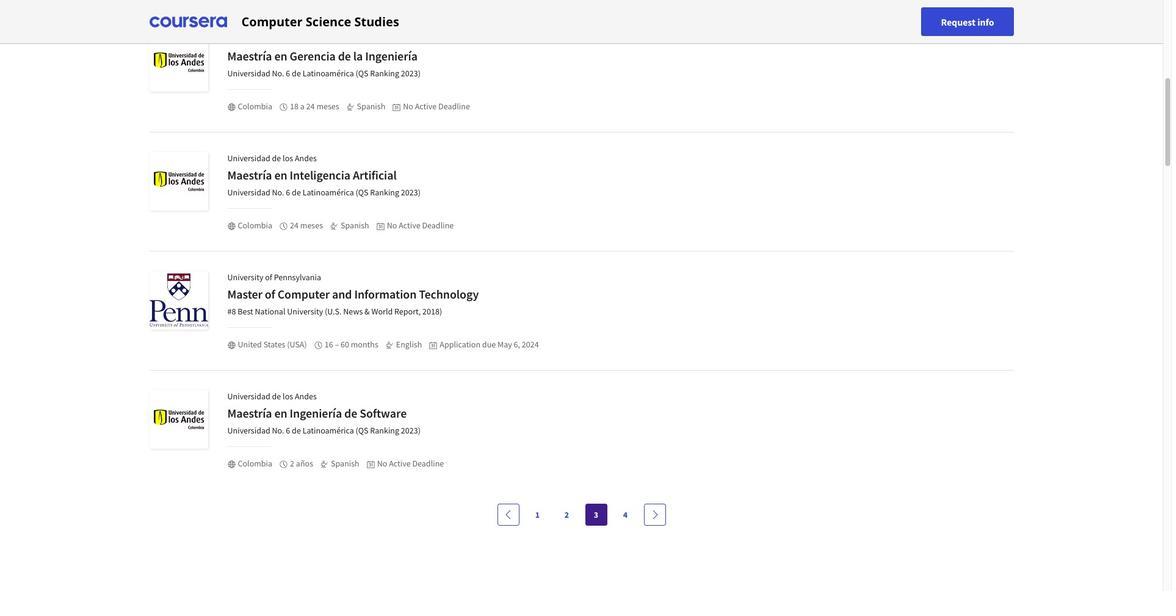 Task type: vqa. For each thing, say whether or not it's contained in the screenshot.


Task type: locate. For each thing, give the bounding box(es) containing it.
2 vertical spatial universidad de los andes image
[[149, 390, 208, 449]]

2 vertical spatial no.
[[272, 425, 284, 436]]

software
[[360, 405, 407, 421]]

1 vertical spatial en
[[274, 167, 287, 183]]

2 andes from the top
[[295, 153, 317, 164]]

application
[[440, 339, 481, 350]]

0 horizontal spatial ingeniería
[[290, 405, 342, 421]]

computer science studies
[[241, 13, 399, 30]]

may
[[498, 339, 512, 350]]

–
[[335, 339, 339, 350]]

states
[[264, 339, 285, 350]]

2 6 from the top
[[286, 187, 290, 198]]

1 vertical spatial 6
[[286, 187, 290, 198]]

1 (qs from the top
[[356, 68, 369, 79]]

ranking down studies
[[370, 68, 399, 79]]

2 vertical spatial los
[[283, 391, 293, 402]]

2 inside button
[[565, 509, 569, 520]]

5 universidad from the top
[[227, 391, 270, 402]]

universidad de los andes image
[[149, 33, 208, 92], [149, 152, 208, 211], [149, 390, 208, 449]]

2 universidad de los andes image from the top
[[149, 152, 208, 211]]

la
[[353, 48, 363, 63]]

6 up 2 años
[[286, 425, 290, 436]]

1 maestría from the top
[[227, 48, 272, 63]]

0 vertical spatial university
[[227, 272, 263, 283]]

colombia
[[238, 101, 272, 112], [238, 220, 272, 231], [238, 458, 272, 469]]

1 vertical spatial spanish
[[341, 220, 369, 231]]

los inside universidad de los andes maestría en inteligencia artificial universidad no. 6 de latinoamérica (qs ranking 2023)
[[283, 153, 293, 164]]

0 vertical spatial deadline
[[438, 101, 470, 112]]

1 en from the top
[[274, 48, 287, 63]]

4 button
[[615, 504, 637, 526]]

2 vertical spatial ranking
[[370, 425, 399, 436]]

2 los from the top
[[283, 153, 293, 164]]

no. inside universidad de los andes maestría en gerencia de la ingeniería universidad no. 6 de latinoamérica (qs ranking 2023)
[[272, 68, 284, 79]]

universidad de los andes maestría en inteligencia artificial universidad no. 6 de latinoamérica (qs ranking 2023)
[[227, 153, 421, 198]]

ranking down the artificial
[[370, 187, 399, 198]]

2 vertical spatial maestría
[[227, 405, 272, 421]]

latinoamérica down inteligencia
[[303, 187, 354, 198]]

inteligencia
[[290, 167, 350, 183]]

science
[[306, 13, 351, 30]]

años
[[296, 458, 313, 469]]

3 (qs from the top
[[356, 425, 369, 436]]

1 vertical spatial colombia
[[238, 220, 272, 231]]

1 6 from the top
[[286, 68, 290, 79]]

spanish down la
[[357, 101, 385, 112]]

latinoamérica inside universidad de los andes maestría en inteligencia artificial universidad no. 6 de latinoamérica (qs ranking 2023)
[[303, 187, 354, 198]]

0 vertical spatial no active deadline
[[403, 101, 470, 112]]

0 horizontal spatial university
[[227, 272, 263, 283]]

18
[[290, 101, 299, 112]]

3 2023) from the top
[[401, 425, 421, 436]]

deadline for maestría en inteligencia artificial
[[422, 220, 454, 231]]

los
[[283, 34, 293, 45], [283, 153, 293, 164], [283, 391, 293, 402]]

0 vertical spatial colombia
[[238, 101, 272, 112]]

1 vertical spatial ranking
[[370, 187, 399, 198]]

ingeniería inside universidad de los andes maestría en ingeniería de software universidad no. 6 de latinoamérica (qs ranking 2023)
[[290, 405, 342, 421]]

0 vertical spatial 2
[[290, 458, 294, 469]]

united states (usa)
[[238, 339, 307, 350]]

computer inside university of pennsylvania master of computer and information technology #8 best national university (u.s. news & world report, 2018)
[[278, 286, 330, 302]]

0 vertical spatial universidad de los andes image
[[149, 33, 208, 92]]

0 vertical spatial no
[[403, 101, 413, 112]]

0 vertical spatial no.
[[272, 68, 284, 79]]

0 vertical spatial ranking
[[370, 68, 399, 79]]

1 vertical spatial 24
[[290, 220, 299, 231]]

computer
[[241, 13, 303, 30], [278, 286, 330, 302]]

maestría for maestría en inteligencia artificial
[[227, 167, 272, 183]]

1 vertical spatial latinoamérica
[[303, 187, 354, 198]]

university of pennsylvania image
[[149, 271, 208, 330]]

and
[[332, 286, 352, 302]]

go to previous page image
[[503, 510, 513, 520]]

1 vertical spatial 2
[[565, 509, 569, 520]]

24
[[306, 101, 315, 112], [290, 220, 299, 231]]

en for ingeniería
[[274, 405, 287, 421]]

2 vertical spatial no active deadline
[[377, 458, 444, 469]]

ranking inside universidad de los andes maestría en inteligencia artificial universidad no. 6 de latinoamérica (qs ranking 2023)
[[370, 187, 399, 198]]

(qs down la
[[356, 68, 369, 79]]

2
[[290, 458, 294, 469], [565, 509, 569, 520]]

los inside universidad de los andes maestría en gerencia de la ingeniería universidad no. 6 de latinoamérica (qs ranking 2023)
[[283, 34, 293, 45]]

en inside universidad de los andes maestría en inteligencia artificial universidad no. 6 de latinoamérica (qs ranking 2023)
[[274, 167, 287, 183]]

en
[[274, 48, 287, 63], [274, 167, 287, 183], [274, 405, 287, 421]]

3 maestría from the top
[[227, 405, 272, 421]]

universidad de los andes image for maestría en gerencia de la ingeniería
[[149, 33, 208, 92]]

2 no. from the top
[[272, 187, 284, 198]]

no
[[403, 101, 413, 112], [387, 220, 397, 231], [377, 458, 387, 469]]

of
[[265, 272, 272, 283], [265, 286, 275, 302]]

spanish for gerencia
[[357, 101, 385, 112]]

16 – 60 months
[[325, 339, 378, 350]]

1 vertical spatial active
[[399, 220, 420, 231]]

of left the pennsylvania
[[265, 272, 272, 283]]

andes for inteligencia
[[295, 153, 317, 164]]

university up master
[[227, 272, 263, 283]]

best
[[238, 306, 253, 317]]

3 no. from the top
[[272, 425, 284, 436]]

0 vertical spatial active
[[415, 101, 437, 112]]

en inside universidad de los andes maestría en ingeniería de software universidad no. 6 de latinoamérica (qs ranking 2023)
[[274, 405, 287, 421]]

3 andes from the top
[[295, 391, 317, 402]]

latinoamérica down gerencia
[[303, 68, 354, 79]]

spanish right años on the bottom left
[[331, 458, 359, 469]]

1 vertical spatial andes
[[295, 153, 317, 164]]

1 vertical spatial deadline
[[422, 220, 454, 231]]

16
[[325, 339, 333, 350]]

1 vertical spatial no active deadline
[[387, 220, 454, 231]]

no. inside universidad de los andes maestría en ingeniería de software universidad no. 6 de latinoamérica (qs ranking 2023)
[[272, 425, 284, 436]]

(qs down software
[[356, 425, 369, 436]]

1 horizontal spatial ingeniería
[[365, 48, 418, 63]]

andes for ingeniería
[[295, 391, 317, 402]]

1 no. from the top
[[272, 68, 284, 79]]

latinoamérica
[[303, 68, 354, 79], [303, 187, 354, 198], [303, 425, 354, 436]]

go to next page image
[[650, 510, 660, 520]]

#8
[[227, 306, 236, 317]]

spanish
[[357, 101, 385, 112], [341, 220, 369, 231], [331, 458, 359, 469]]

3 en from the top
[[274, 405, 287, 421]]

1 horizontal spatial university
[[287, 306, 323, 317]]

0 vertical spatial (qs
[[356, 68, 369, 79]]

meses
[[317, 101, 339, 112], [300, 220, 323, 231]]

ingeniería
[[365, 48, 418, 63], [290, 405, 342, 421]]

6
[[286, 68, 290, 79], [286, 187, 290, 198], [286, 425, 290, 436]]

1 universidad de los andes image from the top
[[149, 33, 208, 92]]

24 up the pennsylvania
[[290, 220, 299, 231]]

months
[[351, 339, 378, 350]]

andes inside universidad de los andes maestría en ingeniería de software universidad no. 6 de latinoamérica (qs ranking 2023)
[[295, 391, 317, 402]]

of up national
[[265, 286, 275, 302]]

pennsylvania
[[274, 272, 321, 283]]

3 latinoamérica from the top
[[303, 425, 354, 436]]

request info button
[[922, 7, 1014, 36]]

2023)
[[401, 68, 421, 79], [401, 187, 421, 198], [401, 425, 421, 436]]

0 vertical spatial of
[[265, 272, 272, 283]]

0 vertical spatial 2023)
[[401, 68, 421, 79]]

2 ranking from the top
[[370, 187, 399, 198]]

3 universidad de los andes image from the top
[[149, 390, 208, 449]]

3 colombia from the top
[[238, 458, 272, 469]]

2 right 1 button
[[565, 509, 569, 520]]

1 button
[[527, 504, 549, 526]]

0 horizontal spatial 2
[[290, 458, 294, 469]]

2 vertical spatial spanish
[[331, 458, 359, 469]]

andes down "(usa)"
[[295, 391, 317, 402]]

2023) inside universidad de los andes maestría en inteligencia artificial universidad no. 6 de latinoamérica (qs ranking 2023)
[[401, 187, 421, 198]]

0 vertical spatial maestría
[[227, 48, 272, 63]]

news
[[343, 306, 363, 317]]

1 latinoamérica from the top
[[303, 68, 354, 79]]

de
[[272, 34, 281, 45], [338, 48, 351, 63], [292, 68, 301, 79], [272, 153, 281, 164], [292, 187, 301, 198], [272, 391, 281, 402], [344, 405, 357, 421], [292, 425, 301, 436]]

andes up gerencia
[[295, 34, 317, 45]]

ingeniería right la
[[365, 48, 418, 63]]

0 vertical spatial andes
[[295, 34, 317, 45]]

andes up inteligencia
[[295, 153, 317, 164]]

2 vertical spatial no
[[377, 458, 387, 469]]

english
[[396, 339, 422, 350]]

1
[[535, 509, 540, 520]]

1 vertical spatial no
[[387, 220, 397, 231]]

1 vertical spatial los
[[283, 153, 293, 164]]

request
[[941, 16, 976, 28]]

university
[[227, 272, 263, 283], [287, 306, 323, 317]]

1 vertical spatial ingeniería
[[290, 405, 342, 421]]

los inside universidad de los andes maestría en ingeniería de software universidad no. 6 de latinoamérica (qs ranking 2023)
[[283, 391, 293, 402]]

2 maestría from the top
[[227, 167, 272, 183]]

0 vertical spatial 6
[[286, 68, 290, 79]]

2 2023) from the top
[[401, 187, 421, 198]]

maestría inside universidad de los andes maestría en gerencia de la ingeniería universidad no. 6 de latinoamérica (qs ranking 2023)
[[227, 48, 272, 63]]

2 colombia from the top
[[238, 220, 272, 231]]

(qs down the artificial
[[356, 187, 369, 198]]

maestría inside universidad de los andes maestría en inteligencia artificial universidad no. 6 de latinoamérica (qs ranking 2023)
[[227, 167, 272, 183]]

andes
[[295, 34, 317, 45], [295, 153, 317, 164], [295, 391, 317, 402]]

maestría for maestría en gerencia de la ingeniería
[[227, 48, 272, 63]]

3 ranking from the top
[[370, 425, 399, 436]]

1 vertical spatial (qs
[[356, 187, 369, 198]]

2 vertical spatial 2023)
[[401, 425, 421, 436]]

1 vertical spatial no.
[[272, 187, 284, 198]]

2 en from the top
[[274, 167, 287, 183]]

los for gerencia
[[283, 34, 293, 45]]

ranking down software
[[370, 425, 399, 436]]

2 (qs from the top
[[356, 187, 369, 198]]

en inside universidad de los andes maestría en gerencia de la ingeniería universidad no. 6 de latinoamérica (qs ranking 2023)
[[274, 48, 287, 63]]

(u.s.
[[325, 306, 342, 317]]

no.
[[272, 68, 284, 79], [272, 187, 284, 198], [272, 425, 284, 436]]

los up inteligencia
[[283, 153, 293, 164]]

2 vertical spatial active
[[389, 458, 411, 469]]

0 vertical spatial latinoamérica
[[303, 68, 354, 79]]

latinoamérica up años on the bottom left
[[303, 425, 354, 436]]

maestría for maestría en ingeniería de software
[[227, 405, 272, 421]]

4 universidad from the top
[[227, 187, 270, 198]]

2018)
[[423, 306, 442, 317]]

1 vertical spatial maestría
[[227, 167, 272, 183]]

meses right "a"
[[317, 101, 339, 112]]

deadline
[[438, 101, 470, 112], [422, 220, 454, 231], [412, 458, 444, 469]]

(qs inside universidad de los andes maestría en ingeniería de software universidad no. 6 de latinoamérica (qs ranking 2023)
[[356, 425, 369, 436]]

2 latinoamérica from the top
[[303, 187, 354, 198]]

meses down inteligencia
[[300, 220, 323, 231]]

1 vertical spatial universidad de los andes image
[[149, 152, 208, 211]]

2 vertical spatial andes
[[295, 391, 317, 402]]

no active deadline for maestría en ingeniería de software
[[377, 458, 444, 469]]

1 vertical spatial university
[[287, 306, 323, 317]]

maestría
[[227, 48, 272, 63], [227, 167, 272, 183], [227, 405, 272, 421]]

3 6 from the top
[[286, 425, 290, 436]]

active
[[415, 101, 437, 112], [399, 220, 420, 231], [389, 458, 411, 469]]

1 andes from the top
[[295, 34, 317, 45]]

2 vertical spatial colombia
[[238, 458, 272, 469]]

3 los from the top
[[283, 391, 293, 402]]

24 meses
[[290, 220, 323, 231]]

2023) inside universidad de los andes maestría en ingeniería de software universidad no. 6 de latinoamérica (qs ranking 2023)
[[401, 425, 421, 436]]

24 right "a"
[[306, 101, 315, 112]]

1 ranking from the top
[[370, 68, 399, 79]]

spanish for ingeniería
[[331, 458, 359, 469]]

2 left años on the bottom left
[[290, 458, 294, 469]]

0 vertical spatial en
[[274, 48, 287, 63]]

0 vertical spatial 24
[[306, 101, 315, 112]]

computer up gerencia
[[241, 13, 303, 30]]

(qs
[[356, 68, 369, 79], [356, 187, 369, 198], [356, 425, 369, 436]]

0 vertical spatial ingeniería
[[365, 48, 418, 63]]

6 inside universidad de los andes maestría en ingeniería de software universidad no. 6 de latinoamérica (qs ranking 2023)
[[286, 425, 290, 436]]

computer down the pennsylvania
[[278, 286, 330, 302]]

2 vertical spatial en
[[274, 405, 287, 421]]

active for maestría en gerencia de la ingeniería
[[415, 101, 437, 112]]

1 vertical spatial 2023)
[[401, 187, 421, 198]]

ranking
[[370, 68, 399, 79], [370, 187, 399, 198], [370, 425, 399, 436]]

no active deadline
[[403, 101, 470, 112], [387, 220, 454, 231], [377, 458, 444, 469]]

national
[[255, 306, 285, 317]]

latinoamérica inside universidad de los andes maestría en gerencia de la ingeniería universidad no. 6 de latinoamérica (qs ranking 2023)
[[303, 68, 354, 79]]

0 vertical spatial spanish
[[357, 101, 385, 112]]

1 vertical spatial computer
[[278, 286, 330, 302]]

6 down gerencia
[[286, 68, 290, 79]]

(usa)
[[287, 339, 307, 350]]

1 vertical spatial of
[[265, 286, 275, 302]]

deadline for maestría en ingeniería de software
[[412, 458, 444, 469]]

no active deadline for maestría en gerencia de la ingeniería
[[403, 101, 470, 112]]

andes inside universidad de los andes maestría en gerencia de la ingeniería universidad no. 6 de latinoamérica (qs ranking 2023)
[[295, 34, 317, 45]]

2 vertical spatial (qs
[[356, 425, 369, 436]]

1 colombia from the top
[[238, 101, 272, 112]]

1 horizontal spatial 2
[[565, 509, 569, 520]]

universidad de los andes maestría en ingeniería de software universidad no. 6 de latinoamérica (qs ranking 2023)
[[227, 391, 421, 436]]

colombia left 2 años
[[238, 458, 272, 469]]

info
[[978, 16, 994, 28]]

spanish right 24 meses
[[341, 220, 369, 231]]

2 vertical spatial deadline
[[412, 458, 444, 469]]

colombia left 18
[[238, 101, 272, 112]]

1 los from the top
[[283, 34, 293, 45]]

colombia left 24 meses
[[238, 220, 272, 231]]

maestría inside universidad de los andes maestría en ingeniería de software universidad no. 6 de latinoamérica (qs ranking 2023)
[[227, 405, 272, 421]]

universidad
[[227, 34, 270, 45], [227, 68, 270, 79], [227, 153, 270, 164], [227, 187, 270, 198], [227, 391, 270, 402], [227, 425, 270, 436]]

due
[[482, 339, 496, 350]]

6 down inteligencia
[[286, 187, 290, 198]]

university left (u.s.
[[287, 306, 323, 317]]

los down "(usa)"
[[283, 391, 293, 402]]

ingeniería up años on the bottom left
[[290, 405, 342, 421]]

2 vertical spatial 6
[[286, 425, 290, 436]]

deadline for maestría en gerencia de la ingeniería
[[438, 101, 470, 112]]

1 2023) from the top
[[401, 68, 421, 79]]

2 vertical spatial latinoamérica
[[303, 425, 354, 436]]

andes inside universidad de los andes maestría en inteligencia artificial universidad no. 6 de latinoamérica (qs ranking 2023)
[[295, 153, 317, 164]]

0 vertical spatial los
[[283, 34, 293, 45]]

los up gerencia
[[283, 34, 293, 45]]



Task type: describe. For each thing, give the bounding box(es) containing it.
no for maestría en gerencia de la ingeniería
[[403, 101, 413, 112]]

coursera image
[[149, 12, 227, 31]]

university of pennsylvania master of computer and information technology #8 best national university (u.s. news & world report, 2018)
[[227, 272, 479, 317]]

0 horizontal spatial 24
[[290, 220, 299, 231]]

ranking inside universidad de los andes maestría en ingeniería de software universidad no. 6 de latinoamérica (qs ranking 2023)
[[370, 425, 399, 436]]

no for maestría en ingeniería de software
[[377, 458, 387, 469]]

los for inteligencia
[[283, 153, 293, 164]]

world
[[371, 306, 393, 317]]

18 a 24 meses
[[290, 101, 339, 112]]

active for maestría en ingeniería de software
[[389, 458, 411, 469]]

1 universidad from the top
[[227, 34, 270, 45]]

andes for gerencia
[[295, 34, 317, 45]]

6 inside universidad de los andes maestría en gerencia de la ingeniería universidad no. 6 de latinoamérica (qs ranking 2023)
[[286, 68, 290, 79]]

2 universidad from the top
[[227, 68, 270, 79]]

application due may 6, 2024
[[440, 339, 539, 350]]

3
[[594, 509, 598, 520]]

60
[[341, 339, 349, 350]]

0 vertical spatial computer
[[241, 13, 303, 30]]

no active deadline for maestría en inteligencia artificial
[[387, 220, 454, 231]]

1 horizontal spatial 24
[[306, 101, 315, 112]]

universidad de los andes image for maestría en ingeniería de software
[[149, 390, 208, 449]]

united
[[238, 339, 262, 350]]

artificial
[[353, 167, 397, 183]]

&
[[365, 306, 370, 317]]

4
[[623, 509, 628, 520]]

6 universidad from the top
[[227, 425, 270, 436]]

active for maestría en inteligencia artificial
[[399, 220, 420, 231]]

2 for 2
[[565, 509, 569, 520]]

ranking inside universidad de los andes maestría en gerencia de la ingeniería universidad no. 6 de latinoamérica (qs ranking 2023)
[[370, 68, 399, 79]]

no for maestría en inteligencia artificial
[[387, 220, 397, 231]]

(qs inside universidad de los andes maestría en gerencia de la ingeniería universidad no. 6 de latinoamérica (qs ranking 2023)
[[356, 68, 369, 79]]

technology
[[419, 286, 479, 302]]

3 button
[[585, 504, 607, 526]]

(qs inside universidad de los andes maestría en inteligencia artificial universidad no. 6 de latinoamérica (qs ranking 2023)
[[356, 187, 369, 198]]

2024
[[522, 339, 539, 350]]

no. inside universidad de los andes maestría en inteligencia artificial universidad no. 6 de latinoamérica (qs ranking 2023)
[[272, 187, 284, 198]]

6,
[[514, 339, 520, 350]]

2 años
[[290, 458, 313, 469]]

0 vertical spatial meses
[[317, 101, 339, 112]]

colombia for maestría en ingeniería de software
[[238, 458, 272, 469]]

universidad de los andes image for maestría en inteligencia artificial
[[149, 152, 208, 211]]

master
[[227, 286, 262, 302]]

en for gerencia
[[274, 48, 287, 63]]

2023) inside universidad de los andes maestría en gerencia de la ingeniería universidad no. 6 de latinoamérica (qs ranking 2023)
[[401, 68, 421, 79]]

3 universidad from the top
[[227, 153, 270, 164]]

gerencia
[[290, 48, 336, 63]]

2 button
[[556, 504, 578, 526]]

6 inside universidad de los andes maestría en inteligencia artificial universidad no. 6 de latinoamérica (qs ranking 2023)
[[286, 187, 290, 198]]

colombia for maestría en gerencia de la ingeniería
[[238, 101, 272, 112]]

latinoamérica inside universidad de los andes maestría en ingeniería de software universidad no. 6 de latinoamérica (qs ranking 2023)
[[303, 425, 354, 436]]

a
[[300, 101, 305, 112]]

1 vertical spatial meses
[[300, 220, 323, 231]]

report,
[[394, 306, 421, 317]]

spanish for inteligencia
[[341, 220, 369, 231]]

request info
[[941, 16, 994, 28]]

los for ingeniería
[[283, 391, 293, 402]]

studies
[[354, 13, 399, 30]]

2 for 2 años
[[290, 458, 294, 469]]

universidad de los andes maestría en gerencia de la ingeniería universidad no. 6 de latinoamérica (qs ranking 2023)
[[227, 34, 421, 79]]

en for inteligencia
[[274, 167, 287, 183]]

colombia for maestría en inteligencia artificial
[[238, 220, 272, 231]]

ingeniería inside universidad de los andes maestría en gerencia de la ingeniería universidad no. 6 de latinoamérica (qs ranking 2023)
[[365, 48, 418, 63]]

information
[[354, 286, 417, 302]]



